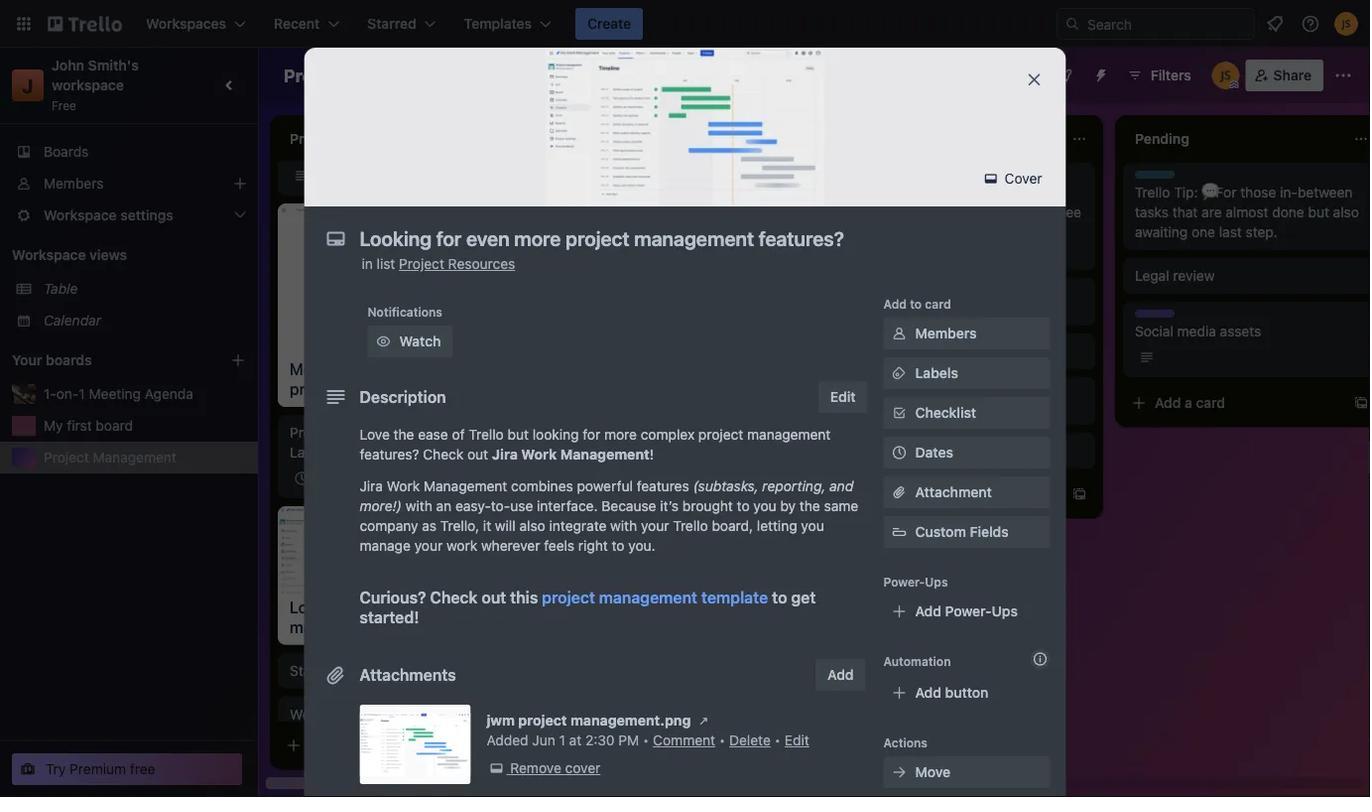 Task type: locate. For each thing, give the bounding box(es) containing it.
meeting
[[89, 386, 141, 402]]

2 color: sky, title: "trello tip" element from the left
[[1135, 171, 1189, 186]]

your inside trello tip: this is where assigned tasks live so that your team can see who's working on what and when it's due.
[[964, 204, 993, 220]]

25
[[390, 471, 404, 485]]

color: purple, title: "design team" element down legal review
[[1135, 310, 1209, 325]]

j link
[[12, 69, 44, 101]]

3 tip: from the left
[[1174, 184, 1199, 200]]

you down same
[[801, 518, 825, 534]]

1 vertical spatial but
[[508, 426, 529, 443]]

1
[[79, 386, 85, 402], [559, 732, 566, 748]]

2 team from the left
[[997, 204, 1029, 220]]

1 horizontal spatial tasks
[[1135, 204, 1169, 220]]

with down because
[[611, 518, 637, 534]]

1 up the first
[[79, 386, 85, 402]]

trello inside with an easy-to-use interface. because it's brought to you by the same company as trello, it will also integrate with your trello board, letting you manage your work wherever feels right to you.
[[673, 518, 708, 534]]

1 horizontal spatial power-
[[946, 603, 992, 619]]

0 vertical spatial team
[[897, 287, 927, 301]]

dates
[[916, 444, 954, 461]]

0 horizontal spatial also
[[520, 518, 546, 534]]

to get started!
[[360, 588, 816, 627]]

0 vertical spatial but
[[1309, 204, 1330, 220]]

0 horizontal spatial team
[[688, 204, 720, 220]]

1 horizontal spatial and
[[1004, 224, 1028, 240]]

0 vertical spatial design
[[854, 287, 893, 301]]

customize views image
[[641, 66, 661, 85]]

open information menu image
[[1301, 14, 1321, 34]]

updates
[[340, 705, 394, 722]]

0 vertical spatial work
[[521, 446, 557, 463]]

1 left at
[[559, 732, 566, 748]]

fields
[[970, 524, 1009, 540]]

jira down work"
[[492, 446, 518, 463]]

0 vertical spatial power-
[[884, 575, 925, 589]]

0 horizontal spatial color: sky, title: "trello tip" element
[[572, 171, 625, 186]]

1 tip: from the left
[[611, 184, 635, 200]]

flowing.
[[572, 224, 622, 240]]

0 horizontal spatial team
[[897, 287, 927, 301]]

sm image
[[890, 363, 910, 383], [694, 711, 714, 731], [487, 758, 507, 778], [890, 762, 910, 782]]

and
[[1004, 224, 1028, 240], [830, 478, 854, 494]]

1 team from the left
[[688, 204, 720, 220]]

try premium free button
[[12, 753, 242, 785]]

color: purple, title: "design team" element
[[854, 286, 927, 301], [1135, 310, 1209, 325]]

a for trello tip: this is where assigned tasks live so that your team can see who's working on what and when it's due.
[[903, 486, 911, 502]]

john smith's workspace free
[[52, 57, 142, 112]]

1 vertical spatial out
[[482, 588, 506, 607]]

this down wherever
[[510, 588, 538, 607]]

card down media
[[1197, 395, 1226, 411]]

sm image down color: orange, title: "one more step" element
[[890, 403, 910, 423]]

that for working
[[935, 204, 961, 220]]

0 horizontal spatial design
[[854, 287, 893, 301]]

nov right -
[[364, 471, 386, 485]]

reporting,
[[763, 478, 826, 494]]

edit for edit button on the right of page
[[831, 389, 856, 405]]

team inside trello tip: this is where assigned tasks live so that your team can see who's working on what and when it's due.
[[997, 204, 1029, 220]]

design inside design team sketch site banner
[[854, 287, 893, 301]]

add left automation
[[828, 667, 854, 683]]

add down automation
[[916, 684, 942, 701]]

the inside love the ease of trello but looking for more complex project management features? check out
[[394, 426, 414, 443]]

management inside board name text box
[[349, 65, 461, 86]]

1 vertical spatial design
[[1135, 311, 1175, 325]]

to-
[[491, 498, 510, 514]]

share
[[1274, 67, 1312, 83]]

nov left 21
[[314, 471, 336, 485]]

add a card button up the custom fields
[[842, 478, 1064, 510]]

sm image left watch
[[374, 332, 394, 351]]

to left get
[[772, 588, 788, 607]]

0 horizontal spatial on
[[766, 204, 782, 220]]

stakeholders link
[[290, 660, 512, 680]]

color: sky, title: "trello tip" element up awaiting
[[1135, 171, 1189, 186]]

1 vertical spatial with
[[611, 518, 637, 534]]

tip inside trello tip trello tip: 🌊slide your q's into this handy list so your team keeps on flowing.
[[607, 172, 625, 186]]

design down legal at the top
[[1135, 311, 1175, 325]]

1 horizontal spatial nov
[[364, 471, 386, 485]]

team inside design team social media assets
[[1178, 311, 1209, 325]]

tip: inside trello tip trello tip: 🌊slide your q's into this handy list so your team keeps on flowing.
[[611, 184, 635, 200]]

project down feels
[[542, 588, 595, 607]]

1 horizontal spatial tip
[[1171, 172, 1189, 186]]

with up as
[[406, 498, 433, 514]]

edit inside button
[[831, 389, 856, 405]]

easy-
[[456, 498, 491, 514]]

free
[[52, 98, 76, 112]]

tip:
[[611, 184, 635, 200], [893, 184, 917, 200], [1174, 184, 1199, 200]]

you
[[754, 498, 777, 514], [801, 518, 825, 534]]

0 vertical spatial out
[[468, 446, 488, 463]]

delete link
[[730, 732, 771, 748]]

members down boards
[[44, 175, 104, 192]]

features?
[[360, 446, 419, 463]]

that inside trello tip: this is where assigned tasks live so that your team can see who's working on what and when it's due.
[[935, 204, 961, 220]]

0 horizontal spatial work
[[387, 478, 420, 494]]

check down ease
[[423, 446, 464, 463]]

0 horizontal spatial 1
[[79, 386, 85, 402]]

tip: inside trello tip trello tip: 💬for those in-between tasks that are almost done but also awaiting one last step.
[[1174, 184, 1199, 200]]

create from template… image
[[1354, 395, 1370, 411], [1072, 486, 1088, 502], [508, 737, 524, 753]]

step.
[[1246, 224, 1278, 240]]

0 horizontal spatial list
[[377, 256, 395, 272]]

management inside love the ease of trello but looking for more complex project management features? check out
[[748, 426, 831, 443]]

customer
[[900, 399, 961, 415]]

also inside trello tip trello tip: 💬for those in-between tasks that are almost done but also awaiting one last step.
[[1334, 204, 1360, 220]]

color: sky, title: "trello tip" element up handy
[[572, 171, 625, 186]]

also down use
[[520, 518, 546, 534]]

design team sketch site banner
[[854, 287, 973, 316]]

0 vertical spatial project management
[[284, 65, 461, 86]]

1 horizontal spatial color: purple, title: "design team" element
[[1135, 310, 1209, 325]]

out down wherever
[[482, 588, 506, 607]]

that
[[935, 204, 961, 220], [1173, 204, 1198, 220]]

1 vertical spatial project management
[[44, 449, 177, 466]]

you left by at bottom right
[[754, 498, 777, 514]]

1 horizontal spatial but
[[1309, 204, 1330, 220]]

tip: up handy
[[611, 184, 635, 200]]

to
[[910, 297, 922, 311], [737, 498, 750, 514], [612, 537, 625, 554], [772, 588, 788, 607]]

power- down custom
[[884, 575, 925, 589]]

also inside with an easy-to-use interface. because it's brought to you by the same company as trello, it will also integrate with your trello board, letting you manage your work wherever feels right to you.
[[520, 518, 546, 534]]

jun
[[532, 732, 556, 748]]

sketch the "teamy dreamy" font
[[854, 442, 1066, 459]]

sm image inside labels link
[[890, 363, 910, 383]]

card for trello tip: 💬for those in-between tasks that are almost done but also awaiting one last step.
[[1197, 395, 1226, 411]]

edit link
[[785, 732, 810, 748]]

1 horizontal spatial color: sky, title: "trello tip" element
[[1135, 171, 1189, 186]]

sm image for labels
[[890, 363, 910, 383]]

add inside 'button'
[[828, 667, 854, 683]]

share button
[[1246, 60, 1324, 91]]

(subtasks, reporting, and more!)
[[360, 478, 854, 514]]

0 vertical spatial also
[[1334, 204, 1360, 220]]

sketch site banner link
[[854, 298, 1084, 318]]

a down media
[[1185, 395, 1193, 411]]

what
[[969, 224, 1000, 240]]

management down you. at the left bottom of page
[[599, 588, 698, 607]]

sm image inside checklist link
[[890, 403, 910, 423]]

0 horizontal spatial that
[[935, 204, 961, 220]]

1 horizontal spatial you
[[801, 518, 825, 534]]

add a card button for trello tip: this is where assigned tasks live so that your team can see who's working on what and when it's due.
[[842, 478, 1064, 510]]

cover
[[565, 760, 601, 776]]

-
[[355, 471, 361, 485]]

trello inside love the ease of trello but looking for more complex project management features? check out
[[469, 426, 504, 443]]

0 horizontal spatial ups
[[925, 575, 948, 589]]

0 horizontal spatial with
[[406, 498, 433, 514]]

project up jun
[[519, 712, 567, 729]]

Nov 21 - Nov 25 checkbox
[[290, 466, 410, 490]]

get
[[791, 588, 816, 607]]

1 that from the left
[[935, 204, 961, 220]]

to left banner
[[910, 297, 922, 311]]

1 vertical spatial power-
[[946, 603, 992, 619]]

0 vertical spatial color: purple, title: "design team" element
[[854, 286, 927, 301]]

0 horizontal spatial but
[[508, 426, 529, 443]]

0 vertical spatial sketch
[[854, 299, 898, 316]]

1 vertical spatial project
[[542, 588, 595, 607]]

add to card
[[884, 297, 952, 311]]

the left the "teamy
[[901, 442, 922, 459]]

attachments
[[360, 666, 456, 684]]

0 vertical spatial 1
[[79, 386, 85, 402]]

move
[[916, 764, 951, 780]]

sketch left site
[[854, 299, 898, 316]]

1 horizontal spatial so
[[916, 204, 932, 220]]

for
[[583, 426, 601, 443]]

features
[[637, 478, 690, 494]]

0 vertical spatial members
[[44, 175, 104, 192]]

use
[[510, 498, 533, 514]]

trello,
[[441, 518, 480, 534]]

ups up "add power-ups"
[[925, 575, 948, 589]]

your boards
[[12, 352, 92, 368]]

add a card
[[1155, 395, 1226, 411], [592, 422, 662, 439], [873, 486, 944, 502], [310, 737, 380, 753]]

tasks up who's
[[854, 204, 887, 220]]

and right what
[[1004, 224, 1028, 240]]

1-on-1 meeting agenda link
[[44, 384, 246, 404]]

but left looking
[[508, 426, 529, 443]]

1 vertical spatial and
[[830, 478, 854, 494]]

color: purple, title: "design team" element down due.
[[854, 286, 927, 301]]

management up reporting,
[[748, 426, 831, 443]]

jira up more!)
[[360, 478, 383, 494]]

0 horizontal spatial the
[[394, 426, 414, 443]]

2 vertical spatial create from template… image
[[508, 737, 524, 753]]

resources
[[448, 256, 515, 272]]

0 vertical spatial create from template… image
[[1354, 395, 1370, 411]]

project inside love the ease of trello but looking for more complex project management features? check out
[[699, 426, 744, 443]]

a
[[1185, 395, 1193, 411], [621, 422, 629, 439], [903, 486, 911, 502], [340, 737, 347, 753]]

add a card up !
[[592, 422, 662, 439]]

automation
[[884, 654, 951, 668]]

members
[[44, 175, 104, 192], [916, 325, 977, 341]]

on down "into"
[[766, 204, 782, 220]]

the inside 'sketch the "teamy dreamy" font' link
[[901, 442, 922, 459]]

1 vertical spatial members link
[[884, 318, 1051, 349]]

sm image right the is at the top of page
[[981, 169, 1001, 189]]

you.
[[629, 537, 656, 554]]

to inside to get started!
[[772, 588, 788, 607]]

1 horizontal spatial members
[[916, 325, 977, 341]]

2 horizontal spatial the
[[901, 442, 922, 459]]

1 vertical spatial sketch
[[854, 442, 898, 459]]

also down between
[[1334, 204, 1360, 220]]

1 horizontal spatial this
[[773, 184, 796, 200]]

project up (subtasks,
[[699, 426, 744, 443]]

card up custom
[[915, 486, 944, 502]]

0 horizontal spatial this
[[510, 588, 538, 607]]

1 vertical spatial create from template… image
[[1072, 486, 1088, 502]]

0 horizontal spatial tip
[[607, 172, 625, 186]]

add a card button down weekly updates link
[[278, 730, 500, 761]]

add a card for trello tip: this is where assigned tasks live so that your team can see who's working on what and when it's due.
[[873, 486, 944, 502]]

tip: up live
[[893, 184, 917, 200]]

project management inside board name text box
[[284, 65, 461, 86]]

weekly
[[290, 705, 336, 722]]

0 horizontal spatial members
[[44, 175, 104, 192]]

1 tasks from the left
[[854, 204, 887, 220]]

list right handy
[[615, 204, 633, 220]]

1 horizontal spatial management
[[748, 426, 831, 443]]

1 horizontal spatial team
[[997, 204, 1029, 220]]

2 tasks from the left
[[1135, 204, 1169, 220]]

that inside trello tip trello tip: 💬for those in-between tasks that are almost done but also awaiting one last step.
[[1173, 204, 1198, 220]]

those
[[1241, 184, 1277, 200]]

tasks
[[854, 204, 887, 220], [1135, 204, 1169, 220]]

card right site
[[925, 297, 952, 311]]

create from template… image
[[790, 423, 806, 439]]

design team social media assets
[[1135, 311, 1262, 339]]

team left banner
[[897, 287, 927, 301]]

dates button
[[884, 437, 1051, 468]]

1 color: sky, title: "trello tip" element from the left
[[572, 171, 625, 186]]

so
[[637, 204, 652, 220], [916, 204, 932, 220]]

0 vertical spatial list
[[615, 204, 633, 220]]

board link
[[546, 60, 631, 91]]

sm image inside move link
[[890, 762, 910, 782]]

0 vertical spatial with
[[406, 498, 433, 514]]

and up same
[[830, 478, 854, 494]]

1 vertical spatial edit
[[831, 389, 856, 405]]

interface.
[[537, 498, 598, 514]]

members link down boards
[[0, 168, 258, 200]]

2 tip: from the left
[[893, 184, 917, 200]]

ups down "fields"
[[992, 603, 1018, 619]]

sm image for move
[[890, 762, 910, 782]]

love
[[360, 426, 390, 443]]

tip left the 💬for at the right top of page
[[1171, 172, 1189, 186]]

the right by at bottom right
[[800, 498, 821, 514]]

project management template link
[[542, 588, 768, 607]]

check down work
[[430, 588, 478, 607]]

0 horizontal spatial you
[[754, 498, 777, 514]]

that down the is at the top of page
[[935, 204, 961, 220]]

team right the social
[[1178, 311, 1209, 325]]

add up email
[[884, 297, 907, 311]]

tip for 💬for
[[1171, 172, 1189, 186]]

team inside design team sketch site banner
[[897, 287, 927, 301]]

1 vertical spatial jira
[[360, 478, 383, 494]]

boards link
[[0, 136, 258, 168]]

1 horizontal spatial that
[[1173, 204, 1198, 220]]

0 vertical spatial on
[[766, 204, 782, 220]]

2 so from the left
[[916, 204, 932, 220]]

on left what
[[949, 224, 965, 240]]

/
[[473, 471, 477, 485]]

0 horizontal spatial tasks
[[854, 204, 887, 220]]

design
[[854, 287, 893, 301], [1135, 311, 1175, 325]]

list right in
[[377, 256, 395, 272]]

None text field
[[350, 220, 1005, 256]]

sm image inside "members" 'link'
[[890, 324, 910, 343]]

1 vertical spatial 1
[[559, 732, 566, 748]]

and inside the (subtasks, reporting, and more!)
[[830, 478, 854, 494]]

your
[[688, 184, 716, 200], [656, 204, 684, 220], [964, 204, 993, 220], [641, 518, 669, 534], [415, 537, 443, 554]]

design inside design team social media assets
[[1135, 311, 1175, 325]]

a left attachment
[[903, 486, 911, 502]]

1 horizontal spatial the
[[800, 498, 821, 514]]

add power-ups
[[916, 603, 1018, 619]]

the up features?
[[394, 426, 414, 443]]

1 vertical spatial members
[[916, 325, 977, 341]]

tasks inside trello tip: this is where assigned tasks live so that your team can see who's working on what and when it's due.
[[854, 204, 887, 220]]

sm image inside watch button
[[374, 332, 394, 351]]

0 vertical spatial check
[[423, 446, 464, 463]]

show menu image
[[1334, 66, 1354, 85]]

2 horizontal spatial create from template… image
[[1354, 395, 1370, 411]]

your up what
[[964, 204, 993, 220]]

1 sketch from the top
[[854, 299, 898, 316]]

1 horizontal spatial on
[[949, 224, 965, 240]]

out down work"
[[468, 446, 488, 463]]

0 vertical spatial edit
[[854, 343, 878, 359]]

list down labels link
[[964, 399, 983, 415]]

in list project resources
[[362, 256, 515, 272]]

members for "members" 'link' to the bottom
[[916, 325, 977, 341]]

so inside trello tip: this is where assigned tasks live so that your team can see who's working on what and when it's due.
[[916, 204, 932, 220]]

0 horizontal spatial tip:
[[611, 184, 635, 200]]

check inside love the ease of trello but looking for more complex project management features? check out
[[423, 446, 464, 463]]

0 vertical spatial jira
[[492, 446, 518, 463]]

calendar link
[[44, 311, 246, 331]]

sm image down site
[[890, 324, 910, 343]]

0 horizontal spatial project management
[[44, 449, 177, 466]]

powerful
[[577, 478, 633, 494]]

1 vertical spatial also
[[520, 518, 546, 534]]

0 horizontal spatial management
[[599, 588, 698, 607]]

1 for on-
[[79, 386, 85, 402]]

1 horizontal spatial members link
[[884, 318, 1051, 349]]

design left site
[[854, 287, 893, 301]]

1 nov from the left
[[314, 471, 336, 485]]

trello tip trello tip: 🌊slide your q's into this handy list so your team keeps on flowing.
[[572, 172, 796, 240]]

a for trello tip: 💬for those in-between tasks that are almost done but also awaiting one last step.
[[1185, 395, 1193, 411]]

add board image
[[230, 352, 246, 368]]

2 that from the left
[[1173, 204, 1198, 220]]

2 horizontal spatial tip:
[[1174, 184, 1199, 200]]

tasks up awaiting
[[1135, 204, 1169, 220]]

who's
[[854, 224, 891, 240]]

0 vertical spatial you
[[754, 498, 777, 514]]

edit email drafts
[[854, 343, 958, 359]]

sm image for watch
[[374, 332, 394, 351]]

0 vertical spatial project
[[699, 426, 744, 443]]

team for media
[[1178, 311, 1209, 325]]

love the ease of trello but looking for more complex project management features? check out
[[360, 426, 831, 463]]

this right "into"
[[773, 184, 796, 200]]

add a card button for trello tip: 💬for those in-between tasks that are almost done but also awaiting one last step.
[[1124, 387, 1346, 419]]

jira
[[492, 446, 518, 463], [360, 478, 383, 494]]

team left "can" in the top of the page
[[997, 204, 1029, 220]]

sm image
[[981, 169, 1001, 189], [890, 324, 910, 343], [374, 332, 394, 351], [890, 403, 910, 423]]

0 vertical spatial and
[[1004, 224, 1028, 240]]

1 horizontal spatial 1
[[559, 732, 566, 748]]

list inside curate customer list link
[[964, 399, 983, 415]]

awaiting
[[1135, 224, 1188, 240]]

board
[[96, 417, 133, 434]]

tip up handy
[[607, 172, 625, 186]]

banner
[[928, 299, 973, 316]]

members link down banner
[[884, 318, 1051, 349]]

0 horizontal spatial color: purple, title: "design team" element
[[854, 286, 927, 301]]

1 so from the left
[[637, 204, 652, 220]]

tip inside trello tip trello tip: 💬for those in-between tasks that are almost done but also awaiting one last step.
[[1171, 172, 1189, 186]]

weekly updates
[[290, 705, 394, 722]]

design for sketch
[[854, 287, 893, 301]]

1 tip from the left
[[607, 172, 625, 186]]

card for trello tip: 🌊slide your q's into this handy list so your team keeps on flowing.
[[633, 422, 662, 439]]

sm image inside cover link
[[981, 169, 1001, 189]]

work down looking
[[521, 446, 557, 463]]

automation image
[[1086, 60, 1113, 87]]

sm image down added
[[487, 758, 507, 778]]

so inside trello tip trello tip: 🌊slide your q's into this handy list so your team keeps on flowing.
[[637, 204, 652, 220]]

so down 🌊slide
[[637, 204, 652, 220]]

Board name text field
[[274, 60, 471, 91]]

add a card down media
[[1155, 395, 1226, 411]]

1 horizontal spatial team
[[1178, 311, 1209, 325]]

1 vertical spatial work
[[387, 478, 420, 494]]

your down 🌊slide
[[656, 204, 684, 220]]

1 vertical spatial list
[[377, 256, 395, 272]]

project management link
[[44, 448, 246, 467]]

color: sky, title: "trello tip" element
[[572, 171, 625, 186], [1135, 171, 1189, 186]]

that for awaiting
[[1173, 204, 1198, 220]]

2 tip from the left
[[1171, 172, 1189, 186]]

your down as
[[415, 537, 443, 554]]

1 horizontal spatial tip:
[[893, 184, 917, 200]]

that left are on the top
[[1173, 204, 1198, 220]]

so up the "working"
[[916, 204, 932, 220]]

add a card button down assets
[[1124, 387, 1346, 419]]

workspace views
[[12, 247, 127, 263]]

a right "for"
[[621, 422, 629, 439]]

tip: for trello tip: 🌊slide your q's into this handy list so your team keeps on flowing.
[[611, 184, 635, 200]]

work up more!)
[[387, 478, 420, 494]]

0 vertical spatial members link
[[0, 168, 258, 200]]

comment link
[[653, 732, 716, 748]]

this inside trello tip trello tip: 🌊slide your q's into this handy list so your team keeps on flowing.
[[773, 184, 796, 200]]

pm
[[619, 732, 639, 748]]

filters
[[1151, 67, 1192, 83]]

1 horizontal spatial list
[[615, 204, 633, 220]]

sm image down email
[[890, 363, 910, 383]]

1 horizontal spatial ups
[[992, 603, 1018, 619]]

0 vertical spatial ups
[[925, 575, 948, 589]]

tip: left the 💬for at the right top of page
[[1174, 184, 1199, 200]]



Task type: describe. For each thing, give the bounding box(es) containing it.
color: purple, title: "design team" element for social media assets
[[1135, 310, 1209, 325]]

sm image for members
[[890, 324, 910, 343]]

add down weekly
[[310, 737, 336, 753]]

sm image for checklist
[[890, 403, 910, 423]]

due.
[[877, 244, 905, 260]]

project inside project management link
[[44, 449, 89, 466]]

tip for 🌊slide
[[607, 172, 625, 186]]

assigned
[[1008, 184, 1066, 200]]

on inside trello tip trello tip: 🌊slide your q's into this handy list so your team keeps on flowing.
[[766, 204, 782, 220]]

jira for jira work management combines powerful features
[[360, 478, 383, 494]]

your up you. at the left bottom of page
[[641, 518, 669, 534]]

cover link
[[975, 163, 1055, 195]]

almost
[[1226, 204, 1269, 220]]

but inside trello tip trello tip: 💬for those in-between tasks that are almost done but also awaiting one last step.
[[1309, 204, 1330, 220]]

0 horizontal spatial members link
[[0, 168, 258, 200]]

card down updates
[[351, 737, 380, 753]]

notifications
[[368, 305, 443, 319]]

weekly updates link
[[290, 704, 512, 724]]

free
[[130, 761, 155, 777]]

team inside trello tip trello tip: 🌊slide your q's into this handy list so your team keeps on flowing.
[[688, 204, 720, 220]]

live
[[891, 204, 913, 220]]

project inside board name text box
[[284, 65, 345, 86]]

add a card for trello tip: 💬for those in-between tasks that are almost done but also awaiting one last step.
[[1155, 395, 1226, 411]]

1 vertical spatial you
[[801, 518, 825, 534]]

john smith (johnsmith38824343) image
[[1335, 12, 1359, 36]]

add down power-ups
[[916, 603, 942, 619]]

jira for jira work management !
[[492, 446, 518, 463]]

custom fields
[[916, 524, 1009, 540]]

add a card down 'weekly updates' at the bottom left of the page
[[310, 737, 380, 753]]

in-
[[1281, 184, 1298, 200]]

labels link
[[884, 357, 1051, 389]]

create from template… image for trello tip: 💬for those in-between tasks that are almost done but also awaiting one last step.
[[1354, 395, 1370, 411]]

added jun 1 at 2:30 pm
[[487, 732, 639, 748]]

q's
[[720, 184, 741, 200]]

add inside button
[[916, 684, 942, 701]]

primary element
[[0, 0, 1371, 48]]

"teamwork
[[339, 424, 411, 440]]

the inside with an easy-to-use interface. because it's brought to you by the same company as trello, it will also integrate with your trello board, letting you manage your work wherever feels right to you.
[[800, 498, 821, 514]]

1 vertical spatial check
[[430, 588, 478, 607]]

your left q's
[[688, 184, 716, 200]]

design for social
[[1135, 311, 1175, 325]]

out inside love the ease of trello but looking for more complex project management features? check out
[[468, 446, 488, 463]]

watch
[[400, 333, 441, 349]]

combines
[[511, 478, 573, 494]]

1 vertical spatial ups
[[992, 603, 1018, 619]]

it
[[483, 518, 491, 534]]

dreamy"
[[978, 442, 1033, 459]]

6
[[477, 471, 484, 485]]

2 vertical spatial edit
[[785, 732, 810, 748]]

brought
[[683, 498, 733, 514]]

workspace
[[12, 247, 86, 263]]

color: orange, title: "one more step" element
[[854, 385, 893, 393]]

0 horizontal spatial power-
[[884, 575, 925, 589]]

on inside trello tip: this is where assigned tasks live so that your team can see who's working on what and when it's due.
[[949, 224, 965, 240]]

will
[[495, 518, 516, 534]]

trello tip: this is where assigned tasks live so that your team can see who's working on what and when it's due.
[[854, 184, 1082, 260]]

trello tip: 🌊slide your q's into this handy list so your team keeps on flowing. link
[[572, 183, 802, 242]]

can
[[1032, 204, 1055, 220]]

color: sky, title: "trello tip" element for trello tip: 💬for those in-between tasks that are almost done but also awaiting one last step.
[[1135, 171, 1189, 186]]

0 / 6
[[466, 471, 484, 485]]

first
[[67, 417, 92, 434]]

sm image up comment
[[694, 711, 714, 731]]

social media assets link
[[1135, 322, 1366, 341]]

media
[[1178, 323, 1217, 339]]

and inside trello tip: this is where assigned tasks live so that your team can see who's working on what and when it's due.
[[1004, 224, 1028, 240]]

curious?
[[360, 588, 426, 607]]

try premium free
[[46, 761, 155, 777]]

manage
[[360, 537, 411, 554]]

add right same
[[873, 486, 900, 502]]

work"
[[460, 424, 500, 440]]

timeline
[[340, 444, 394, 460]]

john smith (johnsmith38824343) image
[[1213, 62, 1240, 89]]

add a card for trello tip: 🌊slide your q's into this handy list so your team keeps on flowing.
[[592, 422, 662, 439]]

right
[[579, 537, 608, 554]]

curious? check out this project management template
[[360, 588, 768, 607]]

legal review
[[1135, 267, 1215, 284]]

but inside love the ease of trello but looking for more complex project management features? check out
[[508, 426, 529, 443]]

john
[[52, 57, 84, 73]]

curate customer list
[[854, 399, 983, 415]]

list inside trello tip trello tip: 🌊slide your q's into this handy list so your team keeps on flowing.
[[615, 204, 633, 220]]

filters button
[[1121, 60, 1198, 91]]

a for trello tip: 🌊slide your q's into this handy list so your team keeps on flowing.
[[621, 422, 629, 439]]

custom fields button
[[884, 522, 1051, 542]]

site
[[901, 299, 924, 316]]

2 sketch from the top
[[854, 442, 898, 459]]

tip: inside trello tip: this is where assigned tasks live so that your team can see who's working on what and when it's due.
[[893, 184, 917, 200]]

sm image for remove cover
[[487, 758, 507, 778]]

keeps
[[724, 204, 762, 220]]

an
[[436, 498, 452, 514]]

add up jira work management !
[[592, 422, 618, 439]]

Search field
[[1081, 9, 1255, 39]]

added
[[487, 732, 529, 748]]

trello tip: this is where assigned tasks live so that your team can see who's working on what and when it's due. link
[[854, 183, 1084, 262]]

search image
[[1065, 16, 1081, 32]]

power ups image
[[1058, 67, 1074, 83]]

when
[[1032, 224, 1066, 240]]

attachment
[[916, 484, 992, 500]]

edit for edit email drafts
[[854, 343, 878, 359]]

power-ups
[[884, 575, 948, 589]]

card for trello tip: this is where assigned tasks live so that your team can see who's working on what and when it's due.
[[915, 486, 944, 502]]

checklist
[[916, 404, 977, 421]]

handy
[[572, 204, 611, 220]]

tip: for trello tip: 💬for those in-between tasks that are almost done but also awaiting one last step.
[[1174, 184, 1199, 200]]

a down 'weekly updates' at the bottom left of the page
[[340, 737, 347, 753]]

your boards with 3 items element
[[12, 348, 200, 372]]

company
[[360, 518, 418, 534]]

work for jira work management !
[[521, 446, 557, 463]]

of
[[452, 426, 465, 443]]

drafts
[[920, 343, 958, 359]]

project inside the project "teamwork dream work" launch timeline
[[290, 424, 335, 440]]

trello inside trello tip: this is where assigned tasks live so that your team can see who's working on what and when it's due.
[[854, 184, 889, 200]]

last
[[1220, 224, 1243, 240]]

1 for jun
[[559, 732, 566, 748]]

premium
[[70, 761, 126, 777]]

wherever
[[481, 537, 540, 554]]

your
[[12, 352, 42, 368]]

work for jira work management combines powerful features
[[387, 478, 420, 494]]

1 vertical spatial this
[[510, 588, 538, 607]]

calendar power-up image
[[1021, 67, 1037, 82]]

project resources link
[[399, 256, 515, 272]]

comment
[[653, 732, 716, 748]]

to left you. at the left bottom of page
[[612, 537, 625, 554]]

board,
[[712, 518, 753, 534]]

work
[[447, 537, 478, 554]]

curate customer list link
[[854, 397, 1084, 417]]

add a card button for trello tip: 🌊slide your q's into this handy list so your team keeps on flowing.
[[560, 415, 782, 447]]

tasks inside trello tip trello tip: 💬for those in-between tasks that are almost done but also awaiting one last step.
[[1135, 204, 1169, 220]]

management.png
[[571, 712, 691, 729]]

the for sketch
[[901, 442, 922, 459]]

2:30
[[586, 732, 615, 748]]

2 nov from the left
[[364, 471, 386, 485]]

create button
[[576, 8, 643, 40]]

power- inside add power-ups link
[[946, 603, 992, 619]]

1 horizontal spatial with
[[611, 518, 637, 534]]

sketch the "teamy dreamy" font link
[[854, 441, 1084, 461]]

to up board,
[[737, 498, 750, 514]]

social
[[1135, 323, 1174, 339]]

team for site
[[897, 287, 927, 301]]

color: sky, title: "trello tip" element for trello tip: 🌊slide your q's into this handy list so your team keeps on flowing.
[[572, 171, 625, 186]]

boards
[[44, 143, 89, 160]]

launch
[[290, 444, 337, 460]]

integrate
[[549, 518, 607, 534]]

working
[[895, 224, 946, 240]]

color: purple, title: "design team" element for sketch site banner
[[854, 286, 927, 301]]

curate
[[854, 399, 897, 415]]

add down the social
[[1155, 395, 1182, 411]]

0 notifications image
[[1264, 12, 1287, 36]]

2 vertical spatial project
[[519, 712, 567, 729]]

the for love
[[394, 426, 414, 443]]

members for the left "members" 'link'
[[44, 175, 104, 192]]

remove cover link
[[487, 758, 601, 778]]

sketch inside design team sketch site banner
[[854, 299, 898, 316]]

actions
[[884, 735, 928, 749]]

table
[[44, 280, 78, 297]]

one
[[1192, 224, 1216, 240]]

1-on-1 meeting agenda
[[44, 386, 193, 402]]

!
[[650, 446, 654, 463]]

jira work management combines powerful features
[[360, 478, 693, 494]]

create from template… image for trello tip: this is where assigned tasks live so that your team can see who's working on what and when it's due.
[[1072, 486, 1088, 502]]



Task type: vqa. For each thing, say whether or not it's contained in the screenshot.
Jira Work Management combines powerful features's 'Work'
yes



